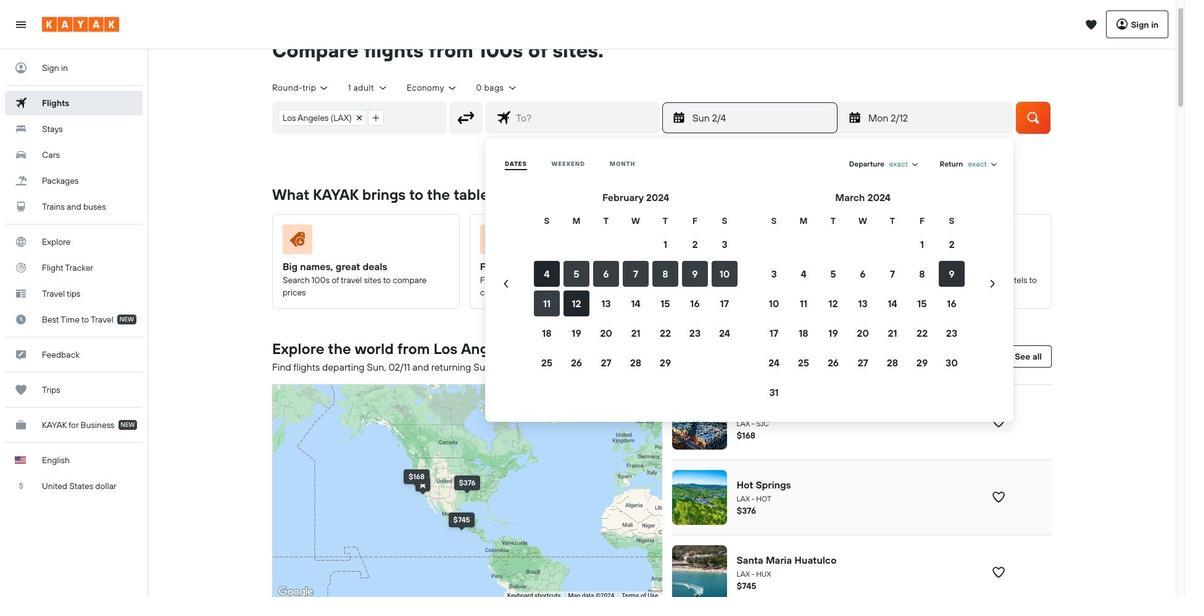 Task type: locate. For each thing, give the bounding box(es) containing it.
figure
[[283, 225, 444, 259], [480, 225, 642, 259], [677, 225, 839, 259], [875, 225, 1036, 259]]

None field
[[889, 159, 920, 169], [968, 159, 999, 169], [889, 159, 920, 169], [968, 159, 999, 169]]

4 figure from the left
[[875, 225, 1036, 259]]

0 horizontal spatial list item
[[278, 110, 366, 126]]

list item right 'remove' image
[[368, 110, 384, 126]]

list item
[[278, 110, 366, 126], [368, 110, 384, 126]]

google image
[[275, 584, 316, 598]]

2 figure from the left
[[480, 225, 642, 259]]

start date calendar input use left and right arrow keys to change day. use up and down arrow keys to change week. tab
[[490, 190, 1009, 407]]

list item down trip type round-trip field
[[278, 110, 366, 126]]

list
[[273, 102, 389, 133]]

Flight destination input text field
[[511, 102, 659, 133]]

menu
[[490, 153, 1009, 407]]

united states (english) image
[[15, 457, 26, 464]]

san jose image
[[672, 395, 727, 450]]

Dates radio
[[505, 160, 527, 168]]

Cabin type Economy field
[[407, 82, 458, 94]]

Month radio
[[610, 160, 635, 168]]

map region
[[157, 241, 789, 598]]

1 horizontal spatial list item
[[368, 110, 384, 126]]



Task type: vqa. For each thing, say whether or not it's contained in the screenshot.
Swap departure airport and destination airport IMAGE
yes



Task type: describe. For each thing, give the bounding box(es) containing it.
remove image
[[356, 115, 362, 121]]

monday february 12th element
[[868, 110, 1006, 125]]

2 list item from the left
[[368, 110, 384, 126]]

1 figure from the left
[[283, 225, 444, 259]]

3 figure from the left
[[677, 225, 839, 259]]

Trip type Round-trip field
[[272, 82, 329, 94]]

hot springs image
[[672, 470, 727, 525]]

sunday february 4th element
[[692, 110, 830, 125]]

Weekend radio
[[552, 160, 585, 168]]

swap departure airport and destination airport image
[[454, 106, 478, 130]]

Flight origin input text field
[[389, 102, 446, 133]]

santa maria huatulco image
[[672, 546, 727, 598]]

navigation menu image
[[15, 18, 27, 31]]

1 list item from the left
[[278, 110, 366, 126]]



